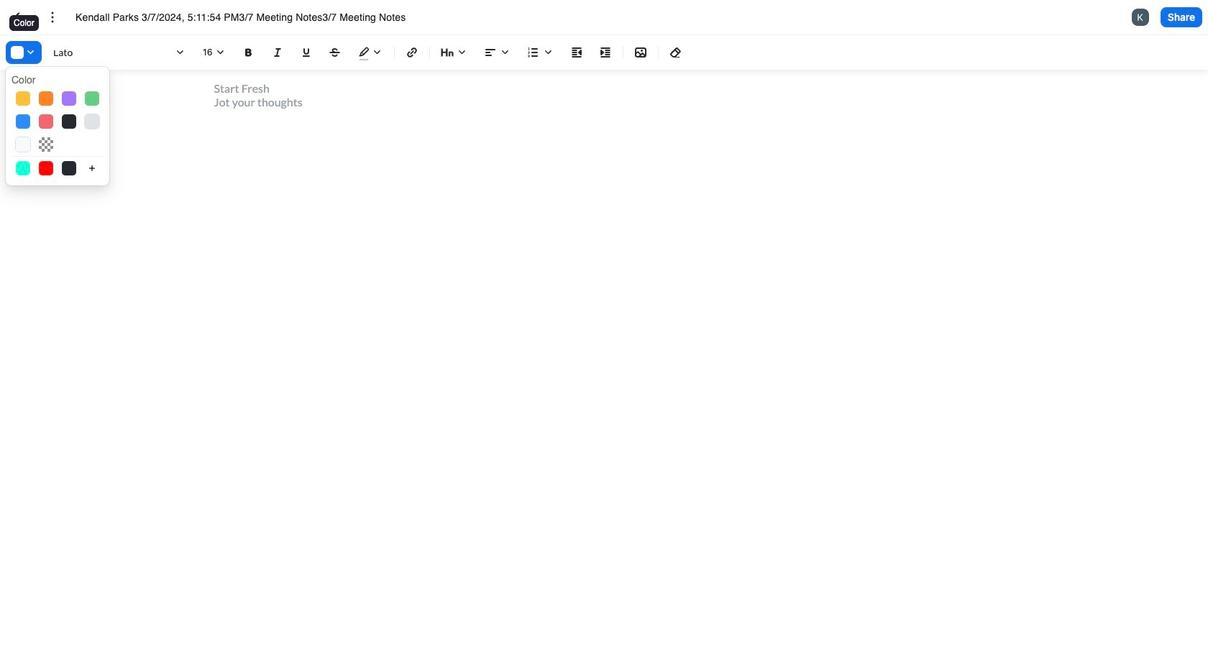 Task type: describe. For each thing, give the bounding box(es) containing it.
link image
[[403, 44, 421, 61]]

white menu item
[[16, 137, 30, 152]]

italic image
[[269, 44, 286, 61]]

kendall parks image
[[1132, 9, 1149, 26]]

blue menu item
[[16, 114, 30, 129]]

bold image
[[240, 44, 257, 61]]

green menu item
[[85, 91, 99, 106]]

clear menu item
[[39, 137, 53, 152]]

yellow menu item
[[16, 91, 30, 106]]

gray menu item
[[85, 114, 99, 129]]

underline image
[[298, 44, 315, 61]]



Task type: vqa. For each thing, say whether or not it's contained in the screenshot.
menu
yes



Task type: locate. For each thing, give the bounding box(es) containing it.
purple menu item
[[62, 91, 76, 106]]

#00ffd9ff menu item
[[16, 161, 30, 175]]

clear style image
[[667, 44, 685, 61]]

black menu item
[[62, 114, 76, 129]]

insert image image
[[632, 44, 649, 61]]

increase indent image
[[597, 44, 614, 61]]

all notes image
[[9, 9, 26, 26]]

menu
[[6, 67, 109, 186]]

strikethrough image
[[326, 44, 344, 61]]

more image
[[44, 9, 61, 26]]

None text field
[[76, 10, 432, 24]]

#252a30 menu item
[[62, 161, 76, 175]]

decrease indent image
[[568, 44, 585, 61]]

#ff0000 menu item
[[39, 161, 53, 175]]

tooltip
[[8, 14, 40, 41]]

orange menu item
[[39, 91, 53, 106]]

red menu item
[[39, 114, 53, 129]]



